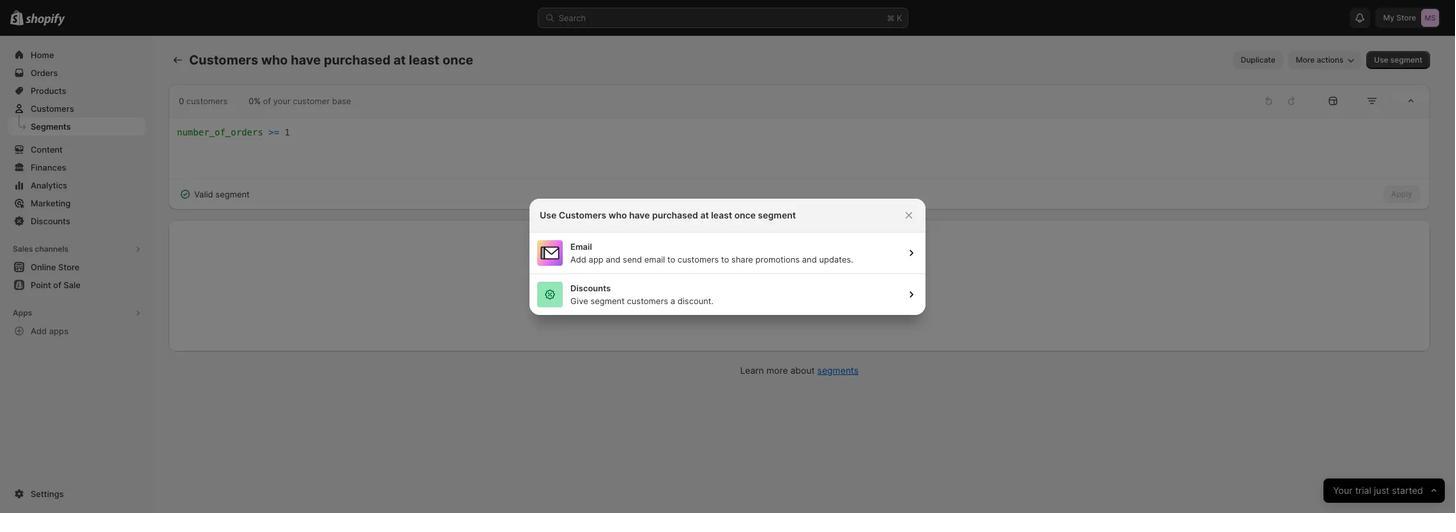 Task type: describe. For each thing, give the bounding box(es) containing it.
segments
[[31, 121, 71, 132]]

app
[[589, 254, 604, 264]]

apps
[[49, 326, 68, 336]]

use for use customers who have purchased at least once segment
[[540, 209, 557, 220]]

apps button
[[8, 304, 146, 322]]

updates.
[[819, 254, 854, 264]]

1 vertical spatial more
[[767, 365, 788, 376]]

segments
[[818, 365, 859, 376]]

0 vertical spatial criteria
[[880, 262, 910, 273]]

⌘
[[887, 13, 895, 23]]

1 horizontal spatial to
[[721, 254, 729, 264]]

segment inside the try changing the segment criteria to view matching customers. learn more about
[[744, 286, 779, 296]]

duplicate
[[1241, 55, 1276, 65]]

criteria inside the try changing the segment criteria to view matching customers. learn more about
[[781, 286, 808, 296]]

at inside dialog
[[700, 209, 709, 220]]

home link
[[8, 46, 146, 64]]

home
[[31, 50, 54, 60]]

0% of your customer base
[[249, 96, 351, 106]]

once inside dialog
[[735, 209, 756, 220]]

1 and from the left
[[606, 254, 621, 264]]

about inside the try changing the segment criteria to view matching customers. learn more about
[[782, 298, 805, 309]]

use customers who have purchased at least once segment
[[540, 209, 796, 220]]

try changing the segment criteria to view matching customers. learn more about
[[676, 286, 923, 309]]

0 horizontal spatial least
[[409, 52, 440, 68]]

least inside use customers who have purchased at least once segment dialog
[[711, 209, 732, 220]]

customers.
[[880, 286, 923, 296]]

valid segment
[[194, 189, 250, 199]]

⌘ k
[[887, 13, 902, 23]]

0 horizontal spatial at
[[394, 52, 406, 68]]

segments link
[[818, 365, 859, 376]]

match
[[792, 262, 819, 273]]

sales channels button
[[8, 240, 146, 258]]

learn more about segments
[[740, 365, 859, 376]]

this
[[822, 262, 837, 273]]

purchased inside use customers who have purchased at least once segment dialog
[[652, 209, 698, 220]]

sales
[[13, 244, 33, 254]]

learn inside the try changing the segment criteria to view matching customers. learn more about
[[736, 298, 758, 309]]

more inside the try changing the segment criteria to view matching customers. learn more about
[[760, 298, 780, 309]]

use customers who have purchased at least once segment dialog
[[0, 198, 1455, 315]]

email
[[645, 254, 665, 264]]

a
[[671, 295, 675, 306]]

sales channels
[[13, 244, 68, 254]]

to inside the try changing the segment criteria to view matching customers. learn more about
[[810, 286, 818, 296]]

no customers currently match this segment criteria
[[690, 262, 910, 273]]

k
[[897, 13, 902, 23]]

segments link
[[8, 118, 146, 135]]



Task type: locate. For each thing, give the bounding box(es) containing it.
once
[[443, 52, 473, 68], [735, 209, 756, 220]]

1 horizontal spatial once
[[735, 209, 756, 220]]

customer
[[293, 96, 330, 106]]

1 horizontal spatial have
[[629, 209, 650, 220]]

0 vertical spatial customers
[[189, 52, 258, 68]]

purchased up base
[[324, 52, 391, 68]]

0 customers
[[179, 96, 228, 106]]

purchased up the email
[[652, 209, 698, 220]]

1 vertical spatial about
[[791, 365, 815, 376]]

to
[[668, 254, 675, 264], [721, 254, 729, 264], [810, 286, 818, 296]]

customers link
[[8, 100, 146, 118]]

and left this
[[802, 254, 817, 264]]

have up send
[[629, 209, 650, 220]]

1 horizontal spatial and
[[802, 254, 817, 264]]

add inside email add app and send email to customers to share promotions and updates.
[[571, 254, 586, 264]]

segment
[[1391, 55, 1423, 65], [216, 189, 250, 199], [758, 209, 796, 220], [840, 262, 877, 273], [744, 286, 779, 296], [591, 295, 625, 306]]

add apps button
[[8, 322, 146, 340]]

0 horizontal spatial to
[[668, 254, 675, 264]]

settings
[[31, 489, 64, 499]]

0 vertical spatial at
[[394, 52, 406, 68]]

use inside button
[[1374, 55, 1389, 65]]

0 vertical spatial discounts
[[31, 216, 70, 226]]

your
[[273, 96, 291, 106]]

add left apps
[[31, 326, 47, 336]]

discounts inside the discounts give segment customers a discount.
[[571, 283, 611, 293]]

discounts link
[[8, 212, 146, 230]]

use segment button
[[1367, 51, 1431, 69]]

learn
[[736, 298, 758, 309], [740, 365, 764, 376]]

segment inside use segment button
[[1391, 55, 1423, 65]]

use for use segment
[[1374, 55, 1389, 65]]

1 horizontal spatial who
[[609, 209, 627, 220]]

0 vertical spatial use
[[1374, 55, 1389, 65]]

0
[[179, 96, 184, 106]]

1 vertical spatial use
[[540, 209, 557, 220]]

customers up email
[[559, 209, 606, 220]]

channels
[[35, 244, 68, 254]]

1 vertical spatial have
[[629, 209, 650, 220]]

search
[[559, 13, 586, 23]]

discounts give segment customers a discount.
[[571, 283, 714, 306]]

email add app and send email to customers to share promotions and updates.
[[571, 241, 854, 264]]

0 vertical spatial once
[[443, 52, 473, 68]]

who inside dialog
[[609, 209, 627, 220]]

settings link
[[8, 485, 146, 503]]

1 horizontal spatial criteria
[[880, 262, 910, 273]]

more down currently
[[760, 298, 780, 309]]

customers
[[189, 52, 258, 68], [31, 104, 74, 114], [559, 209, 606, 220]]

use segment
[[1374, 55, 1423, 65]]

0 vertical spatial learn
[[736, 298, 758, 309]]

0 vertical spatial more
[[760, 298, 780, 309]]

0 horizontal spatial use
[[540, 209, 557, 220]]

customers up changing
[[678, 254, 719, 264]]

1 vertical spatial once
[[735, 209, 756, 220]]

0 vertical spatial have
[[291, 52, 321, 68]]

valid segment alert
[[169, 179, 260, 210]]

customers inside the discounts give segment customers a discount.
[[627, 295, 668, 306]]

add
[[571, 254, 586, 264], [31, 326, 47, 336]]

customers for customers
[[31, 104, 74, 114]]

give
[[571, 295, 588, 306]]

1 horizontal spatial least
[[711, 209, 732, 220]]

about
[[782, 298, 805, 309], [791, 365, 815, 376]]

0 vertical spatial least
[[409, 52, 440, 68]]

customers inside email add app and send email to customers to share promotions and updates.
[[678, 254, 719, 264]]

discounts up the give
[[571, 283, 611, 293]]

more
[[760, 298, 780, 309], [767, 365, 788, 376]]

changing
[[691, 286, 727, 296]]

have
[[291, 52, 321, 68], [629, 209, 650, 220]]

0 horizontal spatial discounts
[[31, 216, 70, 226]]

0 horizontal spatial customers
[[31, 104, 74, 114]]

have inside use customers who have purchased at least once segment dialog
[[629, 209, 650, 220]]

1 vertical spatial add
[[31, 326, 47, 336]]

1 vertical spatial least
[[711, 209, 732, 220]]

no
[[690, 262, 702, 273]]

0 vertical spatial add
[[571, 254, 586, 264]]

add down email
[[571, 254, 586, 264]]

customers up segments
[[31, 104, 74, 114]]

1 horizontal spatial add
[[571, 254, 586, 264]]

customers inside dialog
[[559, 209, 606, 220]]

add apps
[[31, 326, 68, 336]]

criteria
[[880, 262, 910, 273], [781, 286, 808, 296]]

duplicate button
[[1233, 51, 1283, 69]]

0 horizontal spatial once
[[443, 52, 473, 68]]

discounts up channels
[[31, 216, 70, 226]]

1 vertical spatial discounts
[[571, 283, 611, 293]]

criteria up customers.
[[880, 262, 910, 273]]

1 horizontal spatial use
[[1374, 55, 1389, 65]]

discount.
[[678, 295, 714, 306]]

1 vertical spatial purchased
[[652, 209, 698, 220]]

and right app on the left of the page
[[606, 254, 621, 264]]

add inside button
[[31, 326, 47, 336]]

apps
[[13, 308, 32, 318]]

currently
[[752, 262, 790, 273]]

0 vertical spatial purchased
[[324, 52, 391, 68]]

matching
[[841, 286, 878, 296]]

1 horizontal spatial discounts
[[571, 283, 611, 293]]

email
[[571, 241, 592, 251]]

0 horizontal spatial criteria
[[781, 286, 808, 296]]

customers
[[186, 96, 228, 106], [678, 254, 719, 264], [704, 262, 749, 273], [627, 295, 668, 306]]

0 horizontal spatial who
[[261, 52, 288, 68]]

customers for customers who have purchased at least once
[[189, 52, 258, 68]]

segment inside the discounts give segment customers a discount.
[[591, 295, 625, 306]]

2 and from the left
[[802, 254, 817, 264]]

who up your
[[261, 52, 288, 68]]

1 horizontal spatial purchased
[[652, 209, 698, 220]]

0 horizontal spatial have
[[291, 52, 321, 68]]

more left segments
[[767, 365, 788, 376]]

customers who have purchased at least once
[[189, 52, 473, 68]]

to right the email
[[668, 254, 675, 264]]

valid
[[194, 189, 213, 199]]

about down the no customers currently match this segment criteria
[[782, 298, 805, 309]]

1 vertical spatial customers
[[31, 104, 74, 114]]

2 horizontal spatial to
[[810, 286, 818, 296]]

at
[[394, 52, 406, 68], [700, 209, 709, 220]]

about left segments
[[791, 365, 815, 376]]

who
[[261, 52, 288, 68], [609, 209, 627, 220]]

1 horizontal spatial at
[[700, 209, 709, 220]]

who up send
[[609, 209, 627, 220]]

1 vertical spatial who
[[609, 209, 627, 220]]

0 vertical spatial about
[[782, 298, 805, 309]]

1 vertical spatial at
[[700, 209, 709, 220]]

purchased
[[324, 52, 391, 68], [652, 209, 698, 220]]

have up customer
[[291, 52, 321, 68]]

discounts for discounts
[[31, 216, 70, 226]]

customers left a
[[627, 295, 668, 306]]

customers up 0 customers
[[189, 52, 258, 68]]

customers right 0
[[186, 96, 228, 106]]

discounts for discounts give segment customers a discount.
[[571, 283, 611, 293]]

the
[[729, 286, 742, 296]]

customers up the
[[704, 262, 749, 273]]

send
[[623, 254, 642, 264]]

to left share
[[721, 254, 729, 264]]

criteria down the no customers currently match this segment criteria
[[781, 286, 808, 296]]

discounts
[[31, 216, 70, 226], [571, 283, 611, 293]]

to left view
[[810, 286, 818, 296]]

0 horizontal spatial and
[[606, 254, 621, 264]]

view
[[821, 286, 839, 296]]

promotions
[[756, 254, 800, 264]]

2 vertical spatial customers
[[559, 209, 606, 220]]

and
[[606, 254, 621, 264], [802, 254, 817, 264]]

least
[[409, 52, 440, 68], [711, 209, 732, 220]]

0 horizontal spatial add
[[31, 326, 47, 336]]

of
[[263, 96, 271, 106]]

0%
[[249, 96, 261, 106]]

1 horizontal spatial customers
[[189, 52, 258, 68]]

base
[[332, 96, 351, 106]]

0 horizontal spatial purchased
[[324, 52, 391, 68]]

use inside dialog
[[540, 209, 557, 220]]

0 vertical spatial who
[[261, 52, 288, 68]]

shopify image
[[26, 13, 65, 26]]

use
[[1374, 55, 1389, 65], [540, 209, 557, 220]]

2 horizontal spatial customers
[[559, 209, 606, 220]]

1 vertical spatial learn
[[740, 365, 764, 376]]

share
[[732, 254, 753, 264]]

1 vertical spatial criteria
[[781, 286, 808, 296]]

try
[[676, 286, 688, 296]]

segment inside valid segment alert
[[216, 189, 250, 199]]



Task type: vqa. For each thing, say whether or not it's contained in the screenshot.
Use to the top
yes



